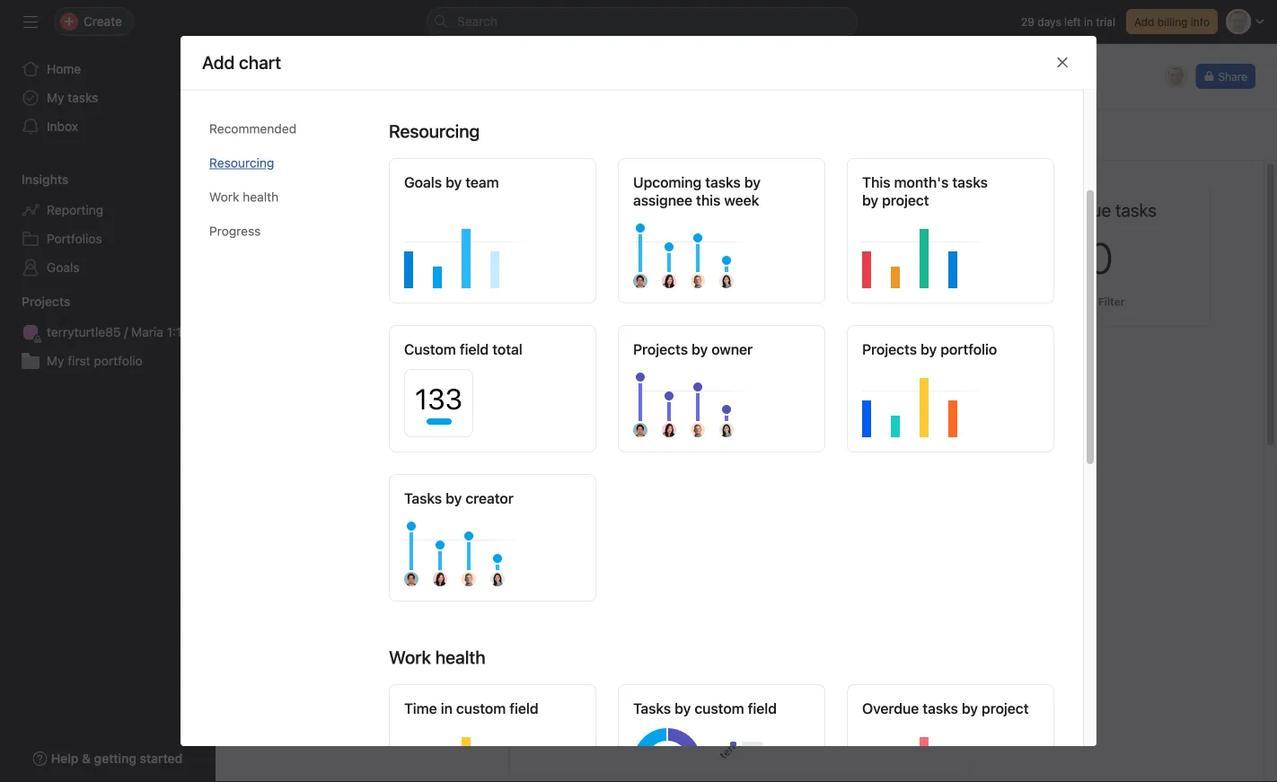 Task type: locate. For each thing, give the bounding box(es) containing it.
insights
[[22, 172, 69, 187]]

terryturtle85
[[47, 325, 121, 340], [716, 376, 771, 431], [717, 707, 772, 762]]

1 horizontal spatial projects
[[633, 341, 688, 358]]

by project inside overdue tasks by project 'button'
[[962, 701, 1029, 718]]

tasks for overdue tasks by project
[[923, 701, 958, 718]]

image of a blue lollipop chart image inside upcoming tasks by assignee this week button
[[633, 217, 817, 289]]

tasks inside upcoming tasks by assignee this week
[[705, 174, 741, 191]]

global element
[[0, 44, 216, 152]]

1 filter button for overdue tasks
[[1071, 293, 1130, 311]]

add left chart
[[260, 128, 280, 141]]

add for add billing info
[[1134, 15, 1155, 28]]

1 vertical spatial terryturtle85
[[716, 376, 771, 431]]

1 filter button
[[350, 293, 408, 311], [1071, 293, 1130, 311]]

terryturtle85 for incomplete tasks by project
[[717, 707, 772, 762]]

projects up first
[[22, 294, 70, 309]]

search list box
[[427, 7, 858, 36]]

tasks for tasks by custom field
[[633, 701, 671, 718]]

image of a blue lollipop chart image for upcoming tasks by assignee this week
[[633, 217, 817, 289]]

my first portfolio
[[47, 353, 143, 368]]

resourcing
[[389, 121, 480, 142], [209, 155, 274, 170]]

0 horizontal spatial goals
[[47, 260, 80, 275]]

1 filter from the left
[[377, 296, 404, 308]]

1 horizontal spatial tasks
[[633, 701, 671, 718]]

show options image
[[455, 79, 470, 93]]

2 horizontal spatial projects
[[862, 341, 917, 358]]

tasks inside "button"
[[633, 701, 671, 718]]

/
[[124, 325, 128, 340], [764, 372, 775, 383], [765, 702, 776, 714]]

custom field total button
[[389, 326, 596, 453]]

first
[[68, 353, 90, 368]]

tasks
[[404, 490, 442, 507], [633, 701, 671, 718]]

image of a blue lollipop chart image for tasks by creator
[[404, 515, 587, 587]]

1 horizontal spatial 1 filter
[[1090, 296, 1125, 308]]

incomplete
[[522, 526, 588, 541]]

1:1
[[167, 325, 182, 340], [791, 338, 809, 357], [791, 669, 810, 687]]

2 vertical spatial by project
[[962, 701, 1029, 718]]

1 1 from the left
[[369, 296, 374, 308]]

in right left
[[1084, 15, 1093, 28]]

1:1 for incomplete tasks
[[791, 338, 809, 357]]

custom field
[[456, 701, 539, 718], [695, 701, 777, 718]]

hide sidebar image
[[23, 14, 38, 29]]

custom field inside "button"
[[695, 701, 777, 718]]

in right time
[[441, 701, 453, 718]]

2 image of a multicolored donut chart image from the left
[[862, 725, 1046, 782]]

my inside projects element
[[47, 353, 64, 368]]

0 horizontal spatial tasks
[[404, 490, 442, 507]]

1 horizontal spatial in
[[1084, 15, 1093, 28]]

tasks for my tasks
[[68, 90, 98, 105]]

image of a multicolored column chart image down this month's tasks by project
[[862, 217, 1046, 289]]

projects for projects by portfolio
[[862, 341, 917, 358]]

add billing info button
[[1126, 9, 1218, 34]]

1 filter button down 0 button
[[1071, 293, 1130, 311]]

my left first
[[47, 353, 64, 368]]

custom field total
[[404, 341, 523, 358]]

goals down portfolios
[[47, 260, 80, 275]]

goals for goals by team
[[404, 174, 442, 191]]

0 vertical spatial add
[[1134, 15, 1155, 28]]

0 horizontal spatial custom field
[[456, 701, 539, 718]]

home
[[47, 62, 81, 76]]

terryturtle85 / maria 1:1
[[47, 325, 182, 340], [716, 338, 809, 431], [717, 669, 810, 762]]

2 custom field from the left
[[695, 701, 777, 718]]

image of a blue lollipop chart image down by creator
[[404, 515, 587, 587]]

1 filter
[[369, 296, 404, 308], [1090, 296, 1125, 308]]

1 vertical spatial in
[[441, 701, 453, 718]]

2 vertical spatial image of a multicolored column chart image
[[404, 725, 587, 782]]

days
[[1038, 15, 1061, 28]]

image of a multicolored column chart image for time in custom field
[[404, 725, 587, 782]]

by project for overdue tasks by project
[[962, 701, 1029, 718]]

close image
[[1055, 55, 1070, 70]]

add to starred image
[[480, 79, 495, 93]]

1 vertical spatial image of a blue lollipop chart image
[[404, 515, 587, 587]]

overdue tasks
[[1044, 199, 1157, 221]]

1 horizontal spatial 1
[[1090, 296, 1095, 308]]

1:1 for incomplete tasks by project
[[791, 669, 810, 687]]

29 days left in trial
[[1021, 15, 1116, 28]]

0 vertical spatial by
[[745, 174, 761, 191]]

resourcing inside button
[[209, 155, 274, 170]]

projects
[[22, 294, 70, 309], [633, 341, 688, 358], [862, 341, 917, 358]]

terryturtle85 for incomplete tasks
[[716, 376, 771, 431]]

0 vertical spatial image of a multicolored column chart image
[[862, 217, 1046, 289]]

terryturtle85 / maria 1:1 for incomplete tasks
[[716, 338, 809, 431]]

tasks right 'month's'
[[953, 174, 988, 191]]

1 horizontal spatial goals
[[404, 174, 442, 191]]

image of a multicolored donut chart image down the overdue tasks by project
[[862, 725, 1046, 782]]

image of a multicolored column chart image down by portfolio
[[862, 366, 1046, 438]]

assignee
[[633, 192, 693, 209]]

2 vertical spatial /
[[765, 702, 776, 714]]

work health
[[209, 189, 279, 204]]

1 horizontal spatial by project
[[862, 192, 929, 209]]

image of a multicolored donut chart image for custom field
[[633, 725, 817, 782]]

0 vertical spatial maria
[[131, 325, 163, 340]]

in
[[1084, 15, 1093, 28], [441, 701, 453, 718]]

completed tasks
[[313, 199, 445, 221]]

image of a multicolored column chart image inside projects by portfolio button
[[862, 366, 1046, 438]]

this week
[[696, 192, 759, 209]]

my for my tasks
[[47, 90, 64, 105]]

1 horizontal spatial by
[[745, 174, 761, 191]]

tasks right overdue
[[923, 701, 958, 718]]

goals inside button
[[404, 174, 442, 191]]

0 horizontal spatial add
[[260, 128, 280, 141]]

overdue tasks by project
[[862, 701, 1029, 718]]

tasks down home
[[68, 90, 98, 105]]

0 horizontal spatial resourcing
[[209, 155, 274, 170]]

goals
[[404, 174, 442, 191], [47, 260, 80, 275]]

1 image of a multicolored donut chart image from the left
[[633, 725, 817, 782]]

tt button
[[1164, 64, 1189, 89]]

0 horizontal spatial by project
[[626, 526, 686, 541]]

add left "billing"
[[1134, 15, 1155, 28]]

chart
[[283, 128, 309, 141]]

image of a multicolored column chart image for this month's tasks by project
[[862, 217, 1046, 289]]

0 horizontal spatial 1 filter button
[[350, 293, 408, 311]]

time
[[404, 701, 437, 718]]

image of a purple lollipop chart image
[[633, 366, 817, 438]]

projects left the by owner
[[633, 341, 688, 358]]

2 1 filter button from the left
[[1071, 293, 1130, 311]]

1 horizontal spatial filter
[[1098, 296, 1125, 308]]

goals left by team
[[404, 174, 442, 191]]

reporting link
[[11, 196, 205, 225]]

2 vertical spatial terryturtle85
[[717, 707, 772, 762]]

my tasks link
[[11, 84, 205, 112]]

billing
[[1158, 15, 1188, 28]]

maria for incomplete tasks
[[769, 350, 797, 379]]

0 vertical spatial goals
[[404, 174, 442, 191]]

1 horizontal spatial add
[[1134, 15, 1155, 28]]

0 horizontal spatial filter
[[377, 296, 404, 308]]

my for my first dashboard
[[295, 75, 319, 97]]

month's
[[894, 174, 949, 191]]

1 vertical spatial image of a multicolored column chart image
[[862, 366, 1046, 438]]

projects by owner
[[633, 341, 753, 358]]

by owner
[[692, 341, 753, 358]]

tasks up this week
[[705, 174, 741, 191]]

1 1 filter from the left
[[369, 296, 404, 308]]

upcoming tasks by assignee this week
[[633, 174, 761, 209]]

image of a multicolored column chart image down time in custom field
[[404, 725, 587, 782]]

by creator
[[446, 490, 514, 507]]

1 horizontal spatial image of a multicolored donut chart image
[[862, 725, 1046, 782]]

1 vertical spatial tasks
[[633, 701, 671, 718]]

terryturtle85 / maria 1:1 inside 'link'
[[47, 325, 182, 340]]

image of a numeric rollup card image
[[404, 366, 587, 438]]

0 vertical spatial tasks
[[404, 490, 442, 507]]

recommended button
[[209, 112, 360, 146]]

my up the "recommended" "button"
[[295, 75, 319, 97]]

terryturtle85 / maria 1:1 link
[[11, 318, 205, 347]]

insights button
[[0, 171, 69, 189]]

1 horizontal spatial 1 filter button
[[1071, 293, 1130, 311]]

image of a blue lollipop chart image
[[633, 217, 817, 289], [404, 515, 587, 587]]

filter
[[377, 296, 404, 308], [1098, 296, 1125, 308]]

1 custom field from the left
[[456, 701, 539, 718]]

1 vertical spatial goals
[[47, 260, 80, 275]]

maria
[[131, 325, 163, 340], [769, 350, 797, 379], [769, 680, 798, 709]]

tasks
[[68, 90, 98, 105], [705, 174, 741, 191], [953, 174, 988, 191], [591, 526, 623, 541], [923, 701, 958, 718]]

0 horizontal spatial image of a multicolored donut chart image
[[633, 725, 817, 782]]

my inside global element
[[47, 90, 64, 105]]

overdue
[[862, 701, 919, 718]]

tasks by creator button
[[389, 475, 596, 602]]

add chart
[[202, 52, 281, 73]]

0 vertical spatial /
[[124, 325, 128, 340]]

custom field inside button
[[456, 701, 539, 718]]

projects left by portfolio
[[862, 341, 917, 358]]

image of a multicolored donut chart image inside overdue tasks by project 'button'
[[862, 725, 1046, 782]]

0 horizontal spatial 1 filter
[[369, 296, 404, 308]]

1
[[369, 296, 374, 308], [1090, 296, 1095, 308]]

image of a multicolored donut chart image down tasks by custom field
[[633, 725, 817, 782]]

inbox link
[[11, 112, 205, 141]]

1 vertical spatial /
[[764, 372, 775, 383]]

my for my first portfolio
[[47, 353, 64, 368]]

resourcing down show options icon
[[389, 121, 480, 142]]

add chart
[[260, 128, 309, 141]]

29
[[1021, 15, 1035, 28]]

image of a blue column chart image
[[404, 217, 587, 289]]

goals link
[[11, 253, 205, 282]]

1 vertical spatial by
[[675, 701, 691, 718]]

by project
[[862, 192, 929, 209], [626, 526, 686, 541], [962, 701, 1029, 718]]

2 horizontal spatial by project
[[962, 701, 1029, 718]]

0 vertical spatial terryturtle85
[[47, 325, 121, 340]]

1 horizontal spatial resourcing
[[389, 121, 480, 142]]

tasks right incomplete
[[591, 526, 623, 541]]

insights element
[[0, 163, 216, 286]]

this month's tasks by project
[[862, 174, 988, 209]]

image of a multicolored donut chart image
[[633, 725, 817, 782], [862, 725, 1046, 782]]

0 vertical spatial by project
[[862, 192, 929, 209]]

my up inbox
[[47, 90, 64, 105]]

0 horizontal spatial by
[[675, 701, 691, 718]]

1 1 filter button from the left
[[350, 293, 408, 311]]

2 1 from the left
[[1090, 296, 1095, 308]]

resourcing up work health
[[209, 155, 274, 170]]

tt
[[1169, 70, 1183, 83]]

1 horizontal spatial custom field
[[695, 701, 777, 718]]

add
[[1134, 15, 1155, 28], [260, 128, 280, 141]]

0 vertical spatial image of a blue lollipop chart image
[[633, 217, 817, 289]]

0 horizontal spatial in
[[441, 701, 453, 718]]

0 horizontal spatial projects
[[22, 294, 70, 309]]

1 vertical spatial add
[[260, 128, 280, 141]]

by portfolio
[[921, 341, 997, 358]]

terryturtle85 / maria 1:1 for incomplete tasks by project
[[717, 669, 810, 762]]

share
[[1218, 70, 1248, 83]]

tasks inside button
[[404, 490, 442, 507]]

tasks by creator
[[404, 490, 514, 507]]

1 horizontal spatial image of a blue lollipop chart image
[[633, 217, 817, 289]]

image of a multicolored column chart image
[[862, 217, 1046, 289], [862, 366, 1046, 438], [404, 725, 587, 782]]

0 horizontal spatial image of a blue lollipop chart image
[[404, 515, 587, 587]]

work health button
[[209, 180, 360, 214]]

image of a multicolored donut chart image inside tasks by custom field "button"
[[633, 725, 817, 782]]

1 vertical spatial maria
[[769, 350, 797, 379]]

overdue tasks by project button
[[847, 685, 1055, 782]]

0 vertical spatial in
[[1084, 15, 1093, 28]]

left
[[1065, 15, 1081, 28]]

image of a multicolored column chart image inside this month's tasks by project "button"
[[862, 217, 1046, 289]]

2 vertical spatial maria
[[769, 680, 798, 709]]

tasks inside 'button'
[[923, 701, 958, 718]]

tasks inside global element
[[68, 90, 98, 105]]

goals inside insights element
[[47, 260, 80, 275]]

1 filter button up custom
[[350, 293, 408, 311]]

0 horizontal spatial 1
[[369, 296, 374, 308]]

image of a blue lollipop chart image inside tasks by creator button
[[404, 515, 587, 587]]

image of a blue lollipop chart image down this week
[[633, 217, 817, 289]]

1 filter button for completed tasks
[[350, 293, 408, 311]]

projects for projects by owner
[[633, 341, 688, 358]]

projects by owner button
[[618, 326, 826, 453]]

1 vertical spatial resourcing
[[209, 155, 274, 170]]

projects inside dropdown button
[[22, 294, 70, 309]]

18
[[357, 563, 401, 614]]

1 vertical spatial by project
[[626, 526, 686, 541]]

image of a multicolored column chart image inside the time in custom field button
[[404, 725, 587, 782]]



Task type: vqa. For each thing, say whether or not it's contained in the screenshot.
Image Of A Blue Lollipop Chart in the Tasks by creator button
yes



Task type: describe. For each thing, give the bounding box(es) containing it.
0 vertical spatial resourcing
[[389, 121, 480, 142]]

tasks for incomplete tasks by project
[[591, 526, 623, 541]]

incomplete tasks by project
[[522, 526, 686, 541]]

0 button
[[1087, 232, 1114, 283]]

first dashboard
[[324, 75, 446, 97]]

reporting
[[47, 203, 103, 217]]

add billing info
[[1134, 15, 1210, 28]]

time in custom field
[[404, 701, 539, 718]]

info
[[1191, 15, 1210, 28]]

goals by team button
[[389, 158, 596, 304]]

goals by team
[[404, 174, 499, 191]]

0
[[1087, 232, 1114, 283]]

total tasks
[[337, 530, 421, 551]]

projects element
[[0, 286, 216, 379]]

add chart button
[[237, 122, 317, 147]]

maria inside 'link'
[[131, 325, 163, 340]]

search button
[[427, 7, 858, 36]]

projects for projects
[[22, 294, 70, 309]]

health
[[243, 189, 279, 204]]

search
[[457, 14, 498, 29]]

projects button
[[0, 293, 70, 311]]

/ for incomplete tasks by project
[[765, 702, 776, 714]]

projects by portfolio button
[[847, 326, 1055, 453]]

tasks for upcoming tasks by assignee this week
[[705, 174, 741, 191]]

my first dashboard
[[295, 75, 446, 97]]

portfolios link
[[11, 225, 205, 253]]

1:1 inside 'link'
[[167, 325, 182, 340]]

this month's tasks by project button
[[847, 158, 1055, 304]]

trial
[[1096, 15, 1116, 28]]

by project inside this month's tasks by project
[[862, 192, 929, 209]]

recommended
[[209, 121, 297, 136]]

report image
[[248, 66, 269, 87]]

my tasks
[[47, 90, 98, 105]]

by inside "button"
[[675, 701, 691, 718]]

/ for incomplete tasks
[[764, 372, 775, 383]]

time in custom field button
[[389, 685, 596, 782]]

image of a multicolored donut chart image for by project
[[862, 725, 1046, 782]]

field total
[[460, 341, 523, 358]]

goals for goals
[[47, 260, 80, 275]]

portfolios
[[47, 231, 102, 246]]

custom
[[404, 341, 456, 358]]

inbox
[[47, 119, 78, 134]]

work
[[209, 189, 239, 204]]

image of a multicolored column chart image for projects by portfolio
[[862, 366, 1046, 438]]

this
[[862, 174, 891, 191]]

incomplete tasks
[[522, 195, 623, 210]]

maria for incomplete tasks by project
[[769, 680, 798, 709]]

portfolio
[[94, 353, 143, 368]]

work health
[[389, 647, 486, 668]]

custom field for tasks by custom field
[[695, 701, 777, 718]]

upcoming tasks by assignee this week button
[[618, 158, 826, 304]]

by project for incomplete tasks by project
[[626, 526, 686, 541]]

my first portfolio link
[[11, 347, 205, 375]]

resourcing button
[[209, 146, 360, 180]]

18 button
[[357, 563, 401, 614]]

progress button
[[209, 214, 360, 248]]

tasks inside this month's tasks by project
[[953, 174, 988, 191]]

terryturtle85 inside terryturtle85 / maria 1:1 'link'
[[47, 325, 121, 340]]

by team
[[446, 174, 499, 191]]

2 1 filter from the left
[[1090, 296, 1125, 308]]

tasks by custom field
[[633, 701, 777, 718]]

add for add chart
[[260, 128, 280, 141]]

share button
[[1196, 64, 1256, 89]]

in inside the time in custom field button
[[441, 701, 453, 718]]

/ inside 'link'
[[124, 325, 128, 340]]

progress
[[209, 224, 261, 238]]

custom field for time in custom field
[[456, 701, 539, 718]]

by inside upcoming tasks by assignee this week
[[745, 174, 761, 191]]

projects by portfolio
[[862, 341, 997, 358]]

upcoming
[[633, 174, 702, 191]]

home link
[[11, 55, 205, 84]]

tasks by custom field button
[[618, 685, 826, 782]]

2 filter from the left
[[1098, 296, 1125, 308]]

tasks for tasks by creator
[[404, 490, 442, 507]]



